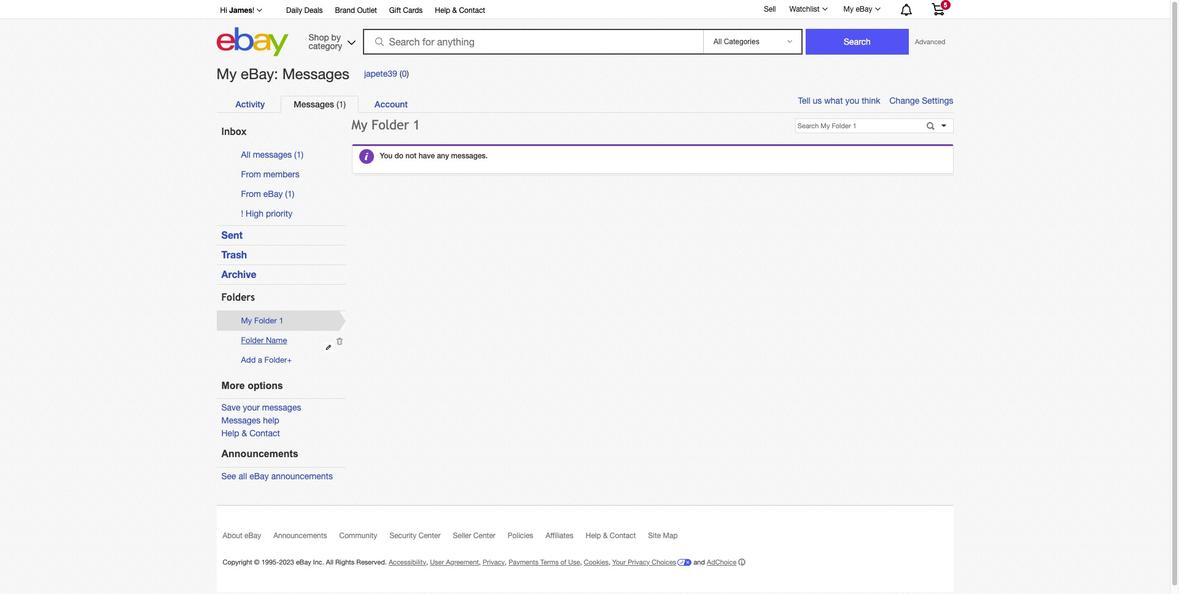 Task type: vqa. For each thing, say whether or not it's contained in the screenshot.
The Ca
no



Task type: locate. For each thing, give the bounding box(es) containing it.
announcements
[[222, 449, 299, 460], [274, 532, 327, 540]]

2 vertical spatial (1)
[[285, 189, 295, 199]]

1 vertical spatial help & contact link
[[222, 429, 280, 439]]

my folder 1
[[352, 117, 420, 133], [241, 317, 284, 326]]

1 vertical spatial !
[[241, 209, 243, 219]]

0 vertical spatial announcements
[[222, 449, 299, 460]]

! high priority
[[241, 209, 293, 219]]

folder down the account "link"
[[372, 117, 409, 133]]

messages down category
[[282, 65, 350, 82]]

,
[[426, 559, 428, 566], [479, 559, 481, 566], [505, 559, 507, 566], [580, 559, 582, 566], [609, 559, 611, 566]]

ebay down the from members link
[[263, 189, 283, 199]]

None submit
[[806, 29, 909, 55]]

1 vertical spatial help & contact
[[586, 532, 636, 540]]

center inside seller center link
[[474, 532, 496, 540]]

account
[[375, 99, 408, 109]]

4 , from the left
[[580, 559, 582, 566]]

help right cards
[[435, 6, 451, 15]]

choices
[[652, 559, 677, 566]]

folder up add
[[241, 336, 264, 345]]

0 vertical spatial contact
[[459, 6, 485, 15]]

1 , from the left
[[426, 559, 428, 566]]

0 vertical spatial help
[[435, 6, 451, 15]]

1 horizontal spatial &
[[453, 6, 457, 15]]

security center link
[[390, 532, 453, 546]]

, left payments
[[505, 559, 507, 566]]

5 , from the left
[[609, 559, 611, 566]]

folder
[[372, 117, 409, 133], [254, 317, 277, 326], [241, 336, 264, 345], [265, 356, 287, 365]]

user agreement link
[[430, 559, 479, 566]]

0 vertical spatial from
[[241, 170, 261, 179]]

2 from from the top
[[241, 189, 261, 199]]

messages down save
[[222, 416, 261, 426]]

my folder 1 down the account "link"
[[352, 117, 420, 133]]

& up the cookies link
[[603, 532, 608, 540]]

1 vertical spatial &
[[242, 429, 247, 439]]

inbox
[[222, 126, 247, 138]]

contact right cards
[[459, 6, 485, 15]]

center right security
[[419, 532, 441, 540]]

2 horizontal spatial help & contact link
[[586, 532, 649, 546]]

gift cards
[[389, 6, 423, 15]]

0 horizontal spatial help
[[222, 429, 239, 439]]

(1)
[[337, 99, 346, 109], [294, 150, 304, 160], [285, 189, 295, 199]]

(1) up members
[[294, 150, 304, 160]]

1 horizontal spatial contact
[[459, 6, 485, 15]]

help
[[435, 6, 451, 15], [222, 429, 239, 439], [586, 532, 601, 540]]

help & contact up your
[[586, 532, 636, 540]]

& down messages help link
[[242, 429, 247, 439]]

1 vertical spatial all
[[326, 559, 334, 566]]

a
[[258, 356, 262, 365]]

of
[[561, 559, 567, 566]]

center right seller
[[474, 532, 496, 540]]

rights
[[335, 559, 355, 566]]

1 horizontal spatial my folder 1
[[352, 117, 420, 133]]

2 privacy from the left
[[628, 559, 650, 566]]

copyright
[[223, 559, 252, 566]]

help & contact link up your
[[586, 532, 649, 546]]

agreement
[[446, 559, 479, 566]]

advanced
[[916, 38, 946, 45]]

1 vertical spatial my folder 1
[[241, 317, 284, 326]]

0 vertical spatial messages
[[282, 65, 350, 82]]

announcements up '2023'
[[274, 532, 327, 540]]

and adchoice
[[692, 559, 737, 566]]

0 horizontal spatial help & contact
[[435, 6, 485, 15]]

change settings
[[890, 96, 954, 106]]

2 horizontal spatial help
[[586, 532, 601, 540]]

! left high in the top of the page
[[241, 209, 243, 219]]

folder name
[[241, 336, 287, 345]]

2 vertical spatial contact
[[610, 532, 636, 540]]

messages (1)
[[294, 99, 346, 109]]

tab list containing activity
[[223, 96, 941, 113]]

1 vertical spatial contact
[[250, 429, 280, 439]]

(1) for all messages (1)
[[294, 150, 304, 160]]

0 horizontal spatial center
[[419, 532, 441, 540]]

about ebay link
[[223, 532, 274, 546]]

2 vertical spatial &
[[603, 532, 608, 540]]

2 center from the left
[[474, 532, 496, 540]]

, left your
[[609, 559, 611, 566]]

!
[[252, 6, 254, 15], [241, 209, 243, 219]]

0 vertical spatial 1
[[413, 117, 420, 133]]

tell
[[798, 96, 811, 106]]

0 vertical spatial all
[[241, 150, 251, 160]]

payments terms of use link
[[509, 559, 580, 566]]

center for security center
[[419, 532, 441, 540]]

my left ebay:
[[217, 65, 237, 82]]

reserved.
[[357, 559, 387, 566]]

2023
[[279, 559, 294, 566]]

help inside save your messages messages help help & contact
[[222, 429, 239, 439]]

1 vertical spatial help
[[222, 429, 239, 439]]

all right inc.
[[326, 559, 334, 566]]

0 horizontal spatial privacy
[[483, 559, 505, 566]]

save
[[222, 403, 241, 413]]

ebay right watchlist "link"
[[856, 5, 873, 14]]

james
[[229, 6, 252, 15]]

from up from ebay (1)
[[241, 170, 261, 179]]

0 horizontal spatial help & contact link
[[222, 429, 280, 439]]

any
[[437, 151, 449, 160]]

(1) inside messages (1)
[[337, 99, 346, 109]]

messages up help
[[262, 403, 301, 413]]

0 vertical spatial help & contact
[[435, 6, 485, 15]]

1 center from the left
[[419, 532, 441, 540]]

my down the account "link"
[[352, 117, 368, 133]]

contact inside account navigation
[[459, 6, 485, 15]]

help & contact right cards
[[435, 6, 485, 15]]

0 vertical spatial (1)
[[337, 99, 346, 109]]

ebay for from ebay (1)
[[263, 189, 283, 199]]

have
[[419, 151, 435, 160]]

1 horizontal spatial help
[[435, 6, 451, 15]]

brand outlet link
[[335, 4, 377, 18]]

privacy down seller center link
[[483, 559, 505, 566]]

from up high in the top of the page
[[241, 189, 261, 199]]

ebay right about at the bottom of page
[[245, 532, 261, 540]]

1 vertical spatial messages
[[262, 403, 301, 413]]

from members
[[241, 170, 300, 179]]

ebay
[[856, 5, 873, 14], [263, 189, 283, 199], [250, 472, 269, 481], [245, 532, 261, 540], [296, 559, 311, 566]]

2 vertical spatial help & contact link
[[586, 532, 649, 546]]

brand
[[335, 6, 355, 15]]

messages
[[253, 150, 292, 160], [262, 403, 301, 413]]

center inside security center "link"
[[419, 532, 441, 540]]

1 vertical spatial (1)
[[294, 150, 304, 160]]

add a folder +
[[241, 356, 292, 365]]

0 horizontal spatial contact
[[250, 429, 280, 439]]

2 , from the left
[[479, 559, 481, 566]]

3 , from the left
[[505, 559, 507, 566]]

1 vertical spatial from
[[241, 189, 261, 199]]

2 vertical spatial messages
[[222, 416, 261, 426]]

Search My Folder 1 text field
[[796, 119, 923, 132]]

outlet
[[357, 6, 377, 15]]

1 vertical spatial 1
[[279, 317, 284, 326]]

tab list
[[223, 96, 941, 113]]

1 horizontal spatial privacy
[[628, 559, 650, 566]]

help & contact link down messages help link
[[222, 429, 280, 439]]

ebay for my ebay
[[856, 5, 873, 14]]

help
[[263, 416, 280, 426]]

copyright © 1995-2023 ebay inc. all rights reserved. accessibility , user agreement , privacy , payments terms of use , cookies , your privacy choices
[[223, 559, 677, 566]]

messages up the from members link
[[253, 150, 292, 160]]

see all ebay announcements link
[[222, 472, 333, 481]]

messages inside save your messages messages help help & contact
[[222, 416, 261, 426]]

from
[[241, 170, 261, 179], [241, 189, 261, 199]]

privacy right your
[[628, 559, 650, 566]]

japete39 ( 0 )
[[364, 69, 409, 79]]

1 from from the top
[[241, 170, 261, 179]]

brand outlet
[[335, 6, 377, 15]]

1 up name
[[279, 317, 284, 326]]

messages inside tab list
[[294, 99, 334, 109]]

help down messages help link
[[222, 429, 239, 439]]

1 horizontal spatial center
[[474, 532, 496, 540]]

0 horizontal spatial &
[[242, 429, 247, 439]]

0 horizontal spatial my folder 1
[[241, 317, 284, 326]]

cookies link
[[584, 559, 609, 566]]

japete39 link
[[364, 69, 397, 79]]

seller
[[453, 532, 472, 540]]

shop by category
[[309, 32, 342, 51]]

members
[[263, 170, 300, 179]]

! right hi
[[252, 6, 254, 15]]

announcements up all
[[222, 449, 299, 460]]

my ebay
[[844, 5, 873, 14]]

center for seller center
[[474, 532, 496, 540]]

contact up your
[[610, 532, 636, 540]]

help up the cookies link
[[586, 532, 601, 540]]

you
[[380, 151, 393, 160]]

ebay inside account navigation
[[856, 5, 873, 14]]

archive
[[222, 269, 257, 280]]

site map
[[649, 532, 678, 540]]

1 horizontal spatial !
[[252, 6, 254, 15]]

& right cards
[[453, 6, 457, 15]]

(1) down members
[[285, 189, 295, 199]]

0 link
[[402, 69, 407, 79]]

2 horizontal spatial &
[[603, 532, 608, 540]]

messages down my ebay: messages
[[294, 99, 334, 109]]

! inside hi james !
[[252, 6, 254, 15]]

cards
[[403, 6, 423, 15]]

contact down help
[[250, 429, 280, 439]]

all down inbox
[[241, 150, 251, 160]]

1 up the not at the left
[[413, 117, 420, 133]]

messages.
[[451, 151, 488, 160]]

0 vertical spatial &
[[453, 6, 457, 15]]

seller center link
[[453, 532, 508, 546]]

from ebay (1)
[[241, 189, 295, 199]]

1 horizontal spatial all
[[326, 559, 334, 566]]

&
[[453, 6, 457, 15], [242, 429, 247, 439], [603, 532, 608, 540]]

, left user
[[426, 559, 428, 566]]

0 vertical spatial !
[[252, 6, 254, 15]]

my folder 1 up folder name link
[[241, 317, 284, 326]]

sent
[[222, 229, 243, 241]]

sent link
[[222, 229, 243, 241]]

search image
[[375, 37, 384, 46]]

(1) for from ebay (1)
[[285, 189, 295, 199]]

and
[[694, 559, 705, 566]]

(1) left the account "link"
[[337, 99, 346, 109]]

what
[[825, 96, 843, 106]]

help & contact link right cards
[[435, 4, 485, 18]]

, left privacy link
[[479, 559, 481, 566]]

seller center
[[453, 532, 496, 540]]

privacy link
[[483, 559, 505, 566]]

folders
[[222, 292, 255, 304]]

options
[[248, 381, 283, 391]]

1 horizontal spatial help & contact link
[[435, 4, 485, 18]]

my right watchlist "link"
[[844, 5, 854, 14]]

accessibility
[[389, 559, 426, 566]]

settings
[[922, 96, 954, 106]]

1 vertical spatial messages
[[294, 99, 334, 109]]

, left cookies
[[580, 559, 582, 566]]



Task type: describe. For each thing, give the bounding box(es) containing it.
1 horizontal spatial 1
[[413, 117, 420, 133]]

account navigation
[[214, 0, 954, 19]]

trash link
[[222, 249, 247, 261]]

us
[[813, 96, 822, 106]]

more
[[222, 381, 245, 391]]

my down 'folders'
[[241, 317, 252, 326]]

Search for anything text field
[[365, 30, 701, 53]]

ebay for about ebay
[[245, 532, 261, 540]]

1995-
[[262, 559, 279, 566]]

hi james !
[[220, 6, 254, 15]]

my ebay: messages
[[217, 65, 350, 82]]

your privacy choices link
[[613, 559, 692, 566]]

ebay right all
[[250, 472, 269, 481]]

sell link
[[759, 5, 782, 13]]

terms
[[541, 559, 559, 566]]

category
[[309, 41, 342, 51]]

change
[[890, 96, 920, 106]]

accessibility link
[[389, 559, 426, 566]]

do
[[395, 151, 404, 160]]

security
[[390, 532, 417, 540]]

0 vertical spatial messages
[[253, 150, 292, 160]]

adchoice link
[[707, 559, 746, 567]]

my folder 1 link
[[241, 317, 284, 326]]

messages inside save your messages messages help help & contact
[[262, 403, 301, 413]]

all messages (1) link
[[241, 150, 304, 160]]

site
[[649, 532, 661, 540]]

folder name link
[[241, 336, 287, 345]]

payments
[[509, 559, 539, 566]]

+
[[287, 356, 292, 365]]

folder up folder name link
[[254, 317, 277, 326]]

shop by category button
[[303, 27, 359, 54]]

save your messages link
[[222, 403, 301, 413]]

about ebay
[[223, 532, 261, 540]]

from members link
[[241, 170, 300, 179]]

ebay left inc.
[[296, 559, 311, 566]]

tell us what you think link
[[798, 96, 890, 106]]

! high priority link
[[241, 209, 293, 219]]

help inside account navigation
[[435, 6, 451, 15]]

folder right a
[[265, 356, 287, 365]]

my ebay link
[[837, 2, 886, 17]]

)
[[407, 69, 409, 79]]

inc.
[[313, 559, 324, 566]]

affiliates link
[[546, 532, 586, 546]]

add
[[241, 356, 256, 365]]

save your messages messages help help & contact
[[222, 403, 301, 439]]

1 privacy from the left
[[483, 559, 505, 566]]

0 horizontal spatial all
[[241, 150, 251, 160]]

about
[[223, 532, 243, 540]]

sell
[[764, 5, 776, 13]]

none submit inside shop by category 'banner'
[[806, 29, 909, 55]]

contact inside save your messages messages help help & contact
[[250, 429, 280, 439]]

hi
[[220, 6, 227, 15]]

see
[[222, 472, 236, 481]]

cookies
[[584, 559, 609, 566]]

0 horizontal spatial !
[[241, 209, 243, 219]]

tell us what you think
[[798, 96, 881, 106]]

account link
[[362, 96, 421, 112]]

community
[[340, 532, 377, 540]]

you do not have any messages.
[[380, 151, 488, 160]]

by
[[332, 32, 341, 42]]

©
[[254, 559, 260, 566]]

affiliates
[[546, 532, 574, 540]]

advanced link
[[909, 29, 952, 54]]

japete39
[[364, 69, 397, 79]]

my inside account navigation
[[844, 5, 854, 14]]

help & contact inside account navigation
[[435, 6, 485, 15]]

0 vertical spatial my folder 1
[[352, 117, 420, 133]]

from ebay (1) link
[[241, 189, 295, 199]]

your
[[243, 403, 260, 413]]

& inside account navigation
[[453, 6, 457, 15]]

0
[[402, 69, 407, 79]]

more options
[[222, 381, 283, 391]]

community link
[[340, 532, 390, 546]]

submit search request image
[[926, 122, 939, 132]]

announcements link
[[274, 532, 340, 546]]

policies
[[508, 532, 534, 540]]

gift
[[389, 6, 401, 15]]

watchlist link
[[783, 2, 834, 17]]

(
[[400, 69, 402, 79]]

all messages (1)
[[241, 150, 304, 160]]

0 horizontal spatial 1
[[279, 317, 284, 326]]

priority
[[266, 209, 293, 219]]

adchoice
[[707, 559, 737, 566]]

user
[[430, 559, 444, 566]]

2 vertical spatial help
[[586, 532, 601, 540]]

change settings link
[[890, 96, 954, 106]]

& inside save your messages messages help help & contact
[[242, 429, 247, 439]]

shop by category banner
[[214, 0, 954, 60]]

not
[[406, 151, 417, 160]]

from for from ebay (1)
[[241, 189, 261, 199]]

shop
[[309, 32, 329, 42]]

high
[[246, 209, 264, 219]]

think
[[862, 96, 881, 106]]

1 vertical spatial announcements
[[274, 532, 327, 540]]

2 horizontal spatial contact
[[610, 532, 636, 540]]

0 vertical spatial help & contact link
[[435, 4, 485, 18]]

1 horizontal spatial help & contact
[[586, 532, 636, 540]]

5 link
[[924, 0, 952, 18]]

watchlist
[[790, 5, 820, 14]]

from for from members
[[241, 170, 261, 179]]



